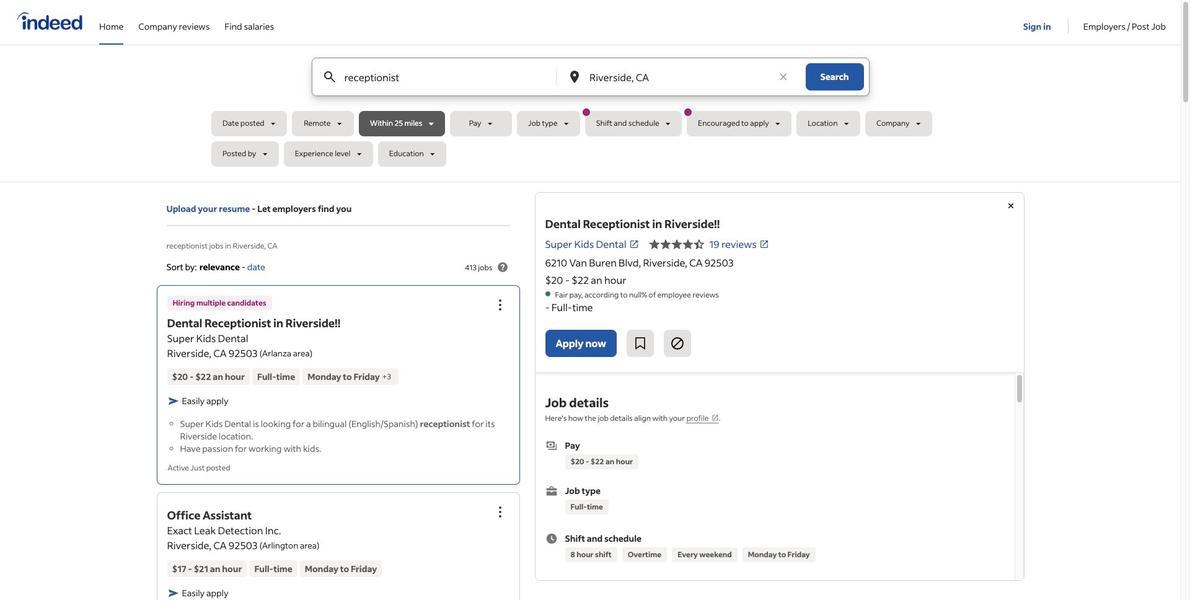 Task type: locate. For each thing, give the bounding box(es) containing it.
None search field
[[211, 58, 970, 172]]

4.4 out of 5 stars. link to 19 reviews company ratings (opens in a new tab) image
[[759, 239, 769, 249]]

job actions for dental receptionist in riverside!! is collapsed image
[[492, 298, 507, 313]]

save this job image
[[633, 336, 648, 351]]

Edit location text field
[[587, 58, 771, 95]]

search: Job title, keywords, or company text field
[[342, 58, 536, 95]]

close job details image
[[1003, 198, 1018, 213]]

not interested image
[[670, 336, 685, 351]]



Task type: describe. For each thing, give the bounding box(es) containing it.
job preferences (opens in a new window) image
[[711, 414, 719, 421]]

4.4 out of 5 stars image
[[649, 237, 705, 252]]

super kids dental (opens in a new tab) image
[[629, 239, 639, 249]]

job actions for office assistant is collapsed image
[[492, 504, 507, 519]]

help icon image
[[495, 260, 510, 275]]

clear location input image
[[777, 71, 789, 83]]



Task type: vqa. For each thing, say whether or not it's contained in the screenshot.
third missing qualification image from the right
no



